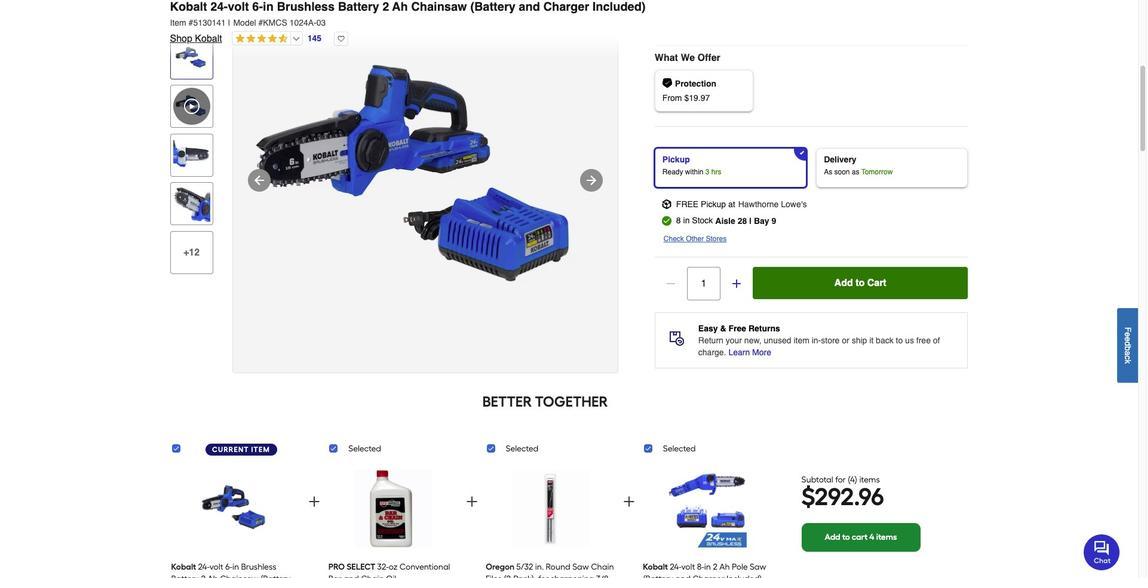Task type: vqa. For each thing, say whether or not it's contained in the screenshot.
"Saw"
yes



Task type: locate. For each thing, give the bounding box(es) containing it.
1 list item from the left
[[329, 461, 458, 579]]

pickup ready within 3 hrs
[[663, 155, 722, 176]]

saw right pole
[[750, 562, 767, 572]]

0 horizontal spatial ah
[[392, 0, 408, 14]]

to left us at right
[[896, 336, 903, 345]]

learn more
[[729, 348, 772, 357]]

2 selected from the left
[[506, 444, 539, 454]]

0 horizontal spatial |
[[228, 18, 230, 27]]

kobalt  #kmcs 1024a-03 image
[[233, 0, 618, 373]]

0 vertical spatial charger
[[544, 0, 589, 14]]

protection from $19.97
[[663, 79, 717, 103]]

1 horizontal spatial |
[[750, 216, 752, 226]]

1 horizontal spatial in
[[683, 216, 690, 225]]

1 horizontal spatial plus image
[[622, 495, 636, 509]]

add left cart on the bottom of the page
[[825, 532, 841, 542]]

plus image
[[731, 278, 743, 290], [307, 495, 322, 509]]

new,
[[745, 336, 762, 345]]

0 horizontal spatial (battery
[[470, 0, 516, 14]]

included) inside 24-volt 8-in 2 ah pole saw (battery and charger included)
[[727, 574, 762, 579]]

chain inside 32-oz conventional bar and chain oil
[[361, 574, 384, 579]]

free
[[676, 199, 699, 209]]

| right the 28
[[750, 216, 752, 226]]

to inside button
[[856, 278, 865, 289]]

items
[[860, 475, 880, 485], [877, 532, 897, 542]]

#
[[189, 18, 193, 27], [258, 18, 263, 27]]

what we offer
[[655, 52, 721, 63]]

1 horizontal spatial #
[[258, 18, 263, 27]]

charger inside 24-volt 8-in 2 ah pole saw (battery and charger included)
[[693, 574, 725, 579]]

a
[[1124, 351, 1133, 356]]

pickup
[[663, 155, 690, 164], [701, 199, 726, 209]]

24- up 5130141
[[211, 0, 228, 14]]

option group containing pickup
[[650, 143, 973, 192]]

0 horizontal spatial chain
[[361, 574, 384, 579]]

2 right 8-
[[713, 562, 718, 572]]

1 vertical spatial chain
[[361, 574, 384, 579]]

0 horizontal spatial and
[[344, 574, 359, 579]]

volt inside the kobalt 24-volt 6-in brushless battery 2 ah chainsaw (battery and charger included) item # 5130141 | model # kmcs 1024a-03
[[228, 0, 249, 14]]

kobalt link inside list item
[[171, 562, 291, 579]]

in inside 24-volt 8-in 2 ah pole saw (battery and charger included)
[[704, 562, 711, 572]]

1 vertical spatial |
[[750, 216, 752, 226]]

select
[[347, 562, 375, 572]]

0 horizontal spatial included)
[[593, 0, 646, 14]]

1 vertical spatial 4
[[870, 532, 875, 542]]

2 right battery
[[383, 0, 389, 14]]

4 inside subtotal for ( 4 ) items $ 292 .96
[[851, 475, 855, 485]]

0 vertical spatial add
[[835, 278, 853, 289]]

add inside button
[[835, 278, 853, 289]]

saw
[[573, 562, 589, 572], [750, 562, 767, 572]]

for inside subtotal for ( 4 ) items $ 292 .96
[[836, 475, 846, 485]]

2 list item from the left
[[486, 461, 615, 579]]

0 vertical spatial to
[[856, 278, 865, 289]]

k
[[1124, 360, 1133, 364]]

0 horizontal spatial volt
[[228, 0, 249, 14]]

1 horizontal spatial to
[[856, 278, 865, 289]]

2 plus image from the left
[[622, 495, 636, 509]]

1 horizontal spatial ah
[[720, 562, 730, 572]]

as
[[824, 168, 833, 176]]

1 horizontal spatial volt
[[682, 562, 695, 572]]

1 e from the top
[[1124, 332, 1133, 337]]

1 vertical spatial 2
[[713, 562, 718, 572]]

at
[[729, 199, 736, 209]]

items right )
[[860, 475, 880, 485]]

kobalt  #kmcs 1024a-03 - thumbnail2 image
[[173, 137, 210, 174]]

oregon 5/32 in. round saw chain files (2-pack), for sharpening 3/8 in. low profile and 1/4 in. pitch saw chain image
[[512, 465, 589, 553]]

files
[[486, 574, 502, 579]]

1 selected from the left
[[349, 444, 381, 454]]

in inside the kobalt 24-volt 6-in brushless battery 2 ah chainsaw (battery and charger included) item # 5130141 | model # kmcs 1024a-03
[[263, 0, 274, 14]]

pole
[[732, 562, 748, 572]]

selected
[[349, 444, 381, 454], [506, 444, 539, 454], [663, 444, 696, 454]]

0 horizontal spatial 24-
[[211, 0, 228, 14]]

as
[[852, 168, 860, 176]]

for down in. at the left bottom of the page
[[538, 574, 549, 579]]

0 vertical spatial included)
[[593, 0, 646, 14]]

1 vertical spatial (battery
[[643, 574, 674, 579]]

for left (
[[836, 475, 846, 485]]

add
[[835, 278, 853, 289], [825, 532, 841, 542]]

1 vertical spatial add
[[825, 532, 841, 542]]

0 horizontal spatial in
[[263, 0, 274, 14]]

1 horizontal spatial chain
[[591, 562, 614, 572]]

selected for 32-
[[349, 444, 381, 454]]

sharpening
[[551, 574, 594, 579]]

list item containing kobalt
[[643, 461, 773, 579]]

add to cart 4 items
[[825, 532, 897, 542]]

plus image for 5/32 in. round saw chain files (2-pack), for sharpening 3/
[[622, 495, 636, 509]]

2 horizontal spatial selected
[[663, 444, 696, 454]]

+12
[[183, 247, 200, 258]]

pro select 32-oz conventional bar and chain oil image
[[354, 465, 432, 553]]

1 vertical spatial 24-
[[670, 562, 682, 572]]

learn
[[729, 348, 750, 357]]

32-oz conventional bar and chain oil
[[329, 562, 450, 579]]

0 horizontal spatial #
[[189, 18, 193, 27]]

0 vertical spatial ah
[[392, 0, 408, 14]]

ah left pole
[[720, 562, 730, 572]]

for
[[836, 475, 846, 485], [538, 574, 549, 579]]

kobalt inside the kobalt 24-volt 6-in brushless battery 2 ah chainsaw (battery and charger included) item # 5130141 | model # kmcs 1024a-03
[[170, 0, 207, 14]]

your
[[726, 336, 742, 345]]

1 vertical spatial volt
[[682, 562, 695, 572]]

charger
[[544, 0, 589, 14], [693, 574, 725, 579]]

hrs
[[712, 168, 722, 176]]

kobalt 24-volt 8-in 2 ah pole saw (battery and charger included) image
[[669, 465, 747, 553]]

included) down pole
[[727, 574, 762, 579]]

|
[[228, 18, 230, 27], [750, 216, 752, 226]]

returns
[[749, 324, 780, 333]]

0 vertical spatial |
[[228, 18, 230, 27]]

items right cart on the bottom of the page
[[877, 532, 897, 542]]

1 vertical spatial in
[[683, 216, 690, 225]]

3 list item from the left
[[643, 461, 773, 579]]

pickup up ready
[[663, 155, 690, 164]]

# right "model"
[[258, 18, 263, 27]]

2 inside 24-volt 8-in 2 ah pole saw (battery and charger included)
[[713, 562, 718, 572]]

saw up sharpening
[[573, 562, 589, 572]]

kobalt  #kmcs 1024a-03 - thumbnail3 image
[[173, 185, 210, 222]]

(battery
[[470, 0, 516, 14], [643, 574, 674, 579]]

2 e from the top
[[1124, 337, 1133, 342]]

1 horizontal spatial included)
[[727, 574, 762, 579]]

0 vertical spatial pickup
[[663, 155, 690, 164]]

kobalt
[[170, 0, 207, 14], [195, 33, 222, 44], [171, 562, 196, 572], [643, 562, 668, 572]]

1 horizontal spatial 4
[[870, 532, 875, 542]]

0 vertical spatial 24-
[[211, 0, 228, 14]]

1 vertical spatial pickup
[[701, 199, 726, 209]]

2 kobalt link from the top
[[171, 562, 291, 579]]

option group
[[650, 143, 973, 192]]

and
[[519, 0, 540, 14], [344, 574, 359, 579], [676, 574, 691, 579]]

add for add to cart 4 items
[[825, 532, 841, 542]]

0 vertical spatial volt
[[228, 0, 249, 14]]

better
[[483, 393, 532, 410]]

8 in stock aisle 28 | bay 9
[[676, 216, 777, 226]]

0 vertical spatial 2
[[383, 0, 389, 14]]

delivery as soon as tomorrow
[[824, 155, 893, 176]]

in up kmcs
[[263, 0, 274, 14]]

oz
[[389, 562, 398, 572]]

$19.97
[[685, 93, 710, 103]]

| left "model"
[[228, 18, 230, 27]]

0 horizontal spatial pickup
[[663, 155, 690, 164]]

1 horizontal spatial pickup
[[701, 199, 726, 209]]

in right 8
[[683, 216, 690, 225]]

chain down 32-
[[361, 574, 384, 579]]

aisle
[[716, 216, 736, 226]]

d
[[1124, 342, 1133, 346]]

28
[[738, 216, 747, 226]]

0 vertical spatial 4
[[851, 475, 855, 485]]

0 vertical spatial chain
[[591, 562, 614, 572]]

0 horizontal spatial plus image
[[307, 495, 322, 509]]

free pickup at hawthorne lowe's
[[676, 199, 807, 209]]

8
[[676, 216, 681, 225]]

1 horizontal spatial list item
[[486, 461, 615, 579]]

0 vertical spatial for
[[836, 475, 846, 485]]

in left pole
[[704, 562, 711, 572]]

list item containing pro select
[[329, 461, 458, 579]]

ready
[[663, 168, 683, 176]]

0 horizontal spatial selected
[[349, 444, 381, 454]]

(
[[848, 475, 851, 485]]

0 vertical spatial plus image
[[731, 278, 743, 290]]

back
[[876, 336, 894, 345]]

store
[[821, 336, 840, 345]]

2 vertical spatial to
[[843, 532, 850, 542]]

(battery inside 24-volt 8-in 2 ah pole saw (battery and charger included)
[[643, 574, 674, 579]]

ah left chainsaw
[[392, 0, 408, 14]]

plus image for 32-oz conventional bar and chain oil
[[465, 495, 479, 509]]

0 horizontal spatial for
[[538, 574, 549, 579]]

1 horizontal spatial for
[[836, 475, 846, 485]]

2 horizontal spatial in
[[704, 562, 711, 572]]

kmcs
[[263, 18, 287, 27]]

0 vertical spatial (battery
[[470, 0, 516, 14]]

to inside the easy & free returns return your new, unused item in-store or ship it back to us free of charge.
[[896, 336, 903, 345]]

and inside the kobalt 24-volt 6-in brushless battery 2 ah chainsaw (battery and charger included) item # 5130141 | model # kmcs 1024a-03
[[519, 0, 540, 14]]

3 selected from the left
[[663, 444, 696, 454]]

e up b
[[1124, 337, 1133, 342]]

1 horizontal spatial 24-
[[670, 562, 682, 572]]

in
[[263, 0, 274, 14], [683, 216, 690, 225], [704, 562, 711, 572]]

2 vertical spatial in
[[704, 562, 711, 572]]

1 horizontal spatial selected
[[506, 444, 539, 454]]

1 horizontal spatial (battery
[[643, 574, 674, 579]]

charger inside the kobalt 24-volt 6-in brushless battery 2 ah chainsaw (battery and charger included) item # 5130141 | model # kmcs 1024a-03
[[544, 0, 589, 14]]

0 horizontal spatial to
[[843, 532, 850, 542]]

ah
[[392, 0, 408, 14], [720, 562, 730, 572]]

e up d
[[1124, 332, 1133, 337]]

0 vertical spatial in
[[263, 0, 274, 14]]

included) up item number 5 1 3 0 1 4 1 and model number k m c s   1 0 2 4 a - 0 3 element
[[593, 0, 646, 14]]

selected for 5/32
[[506, 444, 539, 454]]

add left cart
[[835, 278, 853, 289]]

1 vertical spatial charger
[[693, 574, 725, 579]]

0 horizontal spatial saw
[[573, 562, 589, 572]]

chain
[[591, 562, 614, 572], [361, 574, 384, 579]]

0 horizontal spatial list item
[[329, 461, 458, 579]]

charger down 8-
[[693, 574, 725, 579]]

1 vertical spatial to
[[896, 336, 903, 345]]

2 horizontal spatial and
[[676, 574, 691, 579]]

1 vertical spatial ah
[[720, 562, 730, 572]]

145
[[308, 33, 322, 43]]

0 horizontal spatial charger
[[544, 0, 589, 14]]

f
[[1124, 327, 1133, 332]]

0 horizontal spatial plus image
[[465, 495, 479, 509]]

1 vertical spatial included)
[[727, 574, 762, 579]]

1 horizontal spatial 2
[[713, 562, 718, 572]]

charger up item number 5 1 3 0 1 4 1 and model number k m c s   1 0 2 4 a - 0 3 element
[[544, 0, 589, 14]]

6-
[[252, 0, 263, 14]]

list item
[[329, 461, 458, 579], [486, 461, 615, 579], [643, 461, 773, 579]]

2 horizontal spatial to
[[896, 336, 903, 345]]

other
[[686, 235, 704, 243]]

Stepper number input field with increment and decrement buttons number field
[[687, 267, 721, 300]]

volt
[[228, 0, 249, 14], [682, 562, 695, 572]]

0 horizontal spatial 4
[[851, 475, 855, 485]]

1 horizontal spatial and
[[519, 0, 540, 14]]

0 horizontal spatial 2
[[383, 0, 389, 14]]

1 vertical spatial for
[[538, 574, 549, 579]]

1 saw from the left
[[573, 562, 589, 572]]

0 vertical spatial items
[[860, 475, 880, 485]]

1 horizontal spatial plus image
[[731, 278, 743, 290]]

03
[[317, 18, 326, 27]]

plus image
[[465, 495, 479, 509], [622, 495, 636, 509]]

charge.
[[699, 348, 726, 357]]

| inside the kobalt 24-volt 6-in brushless battery 2 ah chainsaw (battery and charger included) item # 5130141 | model # kmcs 1024a-03
[[228, 18, 230, 27]]

2 horizontal spatial list item
[[643, 461, 773, 579]]

volt left 8-
[[682, 562, 695, 572]]

1 plus image from the left
[[465, 495, 479, 509]]

chain up sharpening
[[591, 562, 614, 572]]

to left cart
[[856, 278, 865, 289]]

pickup left at
[[701, 199, 726, 209]]

# right the item
[[189, 18, 193, 27]]

tomorrow
[[862, 168, 893, 176]]

better together
[[483, 393, 608, 410]]

.96
[[854, 483, 884, 511]]

lowe's
[[781, 199, 807, 209]]

2 saw from the left
[[750, 562, 767, 572]]

24- left 8-
[[670, 562, 682, 572]]

1 horizontal spatial saw
[[750, 562, 767, 572]]

battery
[[338, 0, 379, 14]]

volt up "model"
[[228, 0, 249, 14]]

to left cart on the bottom of the page
[[843, 532, 850, 542]]

1 horizontal spatial charger
[[693, 574, 725, 579]]



Task type: describe. For each thing, give the bounding box(es) containing it.
c
[[1124, 356, 1133, 360]]

list item containing oregon
[[486, 461, 615, 579]]

$
[[802, 483, 815, 511]]

ah inside the kobalt 24-volt 6-in brushless battery 2 ah chainsaw (battery and charger included) item # 5130141 | model # kmcs 1024a-03
[[392, 0, 408, 14]]

current
[[212, 446, 249, 454]]

(2-
[[504, 574, 514, 579]]

add for add to cart
[[835, 278, 853, 289]]

within
[[685, 168, 704, 176]]

unused
[[764, 336, 792, 345]]

)
[[855, 475, 858, 485]]

bar
[[329, 574, 342, 579]]

5/32
[[517, 562, 533, 572]]

offer
[[698, 52, 721, 63]]

chain inside the 5/32 in. round saw chain files (2-pack), for sharpening 3/
[[591, 562, 614, 572]]

2 inside the kobalt 24-volt 6-in brushless battery 2 ah chainsaw (battery and charger included) item # 5130141 | model # kmcs 1024a-03
[[383, 0, 389, 14]]

2 # from the left
[[258, 18, 263, 27]]

easy
[[699, 324, 718, 333]]

free
[[917, 336, 931, 345]]

add to cart 4 items link
[[802, 523, 921, 552]]

pickup inside pickup ready within 3 hrs
[[663, 155, 690, 164]]

shop
[[170, 33, 192, 44]]

24- inside the kobalt 24-volt 6-in brushless battery 2 ah chainsaw (battery and charger included) item # 5130141 | model # kmcs 1024a-03
[[211, 0, 228, 14]]

together
[[535, 393, 608, 410]]

5130141
[[193, 18, 226, 27]]

f e e d b a c k button
[[1118, 308, 1139, 383]]

from
[[663, 93, 682, 103]]

better together heading
[[170, 393, 921, 412]]

add to cart button
[[753, 267, 969, 299]]

saw inside 24-volt 8-in 2 ah pole saw (battery and charger included)
[[750, 562, 767, 572]]

pickup image
[[662, 199, 672, 209]]

3
[[706, 168, 710, 176]]

bay
[[754, 216, 770, 226]]

saw inside the 5/32 in. round saw chain files (2-pack), for sharpening 3/
[[573, 562, 589, 572]]

included) inside the kobalt 24-volt 6-in brushless battery 2 ah chainsaw (battery and charger included) item # 5130141 | model # kmcs 1024a-03
[[593, 0, 646, 14]]

1024a-
[[290, 18, 317, 27]]

| inside 8 in stock aisle 28 | bay 9
[[750, 216, 752, 226]]

we
[[681, 52, 695, 63]]

brushless
[[277, 0, 335, 14]]

check other stores button
[[664, 233, 727, 245]]

for inside the 5/32 in. round saw chain files (2-pack), for sharpening 3/
[[538, 574, 549, 579]]

stock
[[692, 216, 713, 225]]

pro select
[[329, 562, 375, 572]]

check
[[664, 235, 684, 243]]

4 for subtotal for ( 4 ) items $ 292 .96
[[851, 475, 855, 485]]

1 # from the left
[[189, 18, 193, 27]]

kobalt inside list item
[[171, 562, 196, 572]]

item
[[170, 18, 186, 27]]

kobalt  #kmcs 1024a-03 - thumbnail image
[[173, 39, 210, 76]]

subtotal for ( 4 ) items $ 292 .96
[[802, 475, 884, 511]]

5/32 in. round saw chain files (2-pack), for sharpening 3/
[[486, 562, 614, 579]]

in.
[[535, 562, 544, 572]]

what
[[655, 52, 678, 63]]

4 for add to cart 4 items
[[870, 532, 875, 542]]

and inside 24-volt 8-in 2 ah pole saw (battery and charger included)
[[676, 574, 691, 579]]

chainsaw
[[411, 0, 467, 14]]

arrow right image
[[584, 173, 599, 188]]

kobalt list item
[[171, 461, 301, 579]]

easy & free returns return your new, unused item in-store or ship it back to us free of charge.
[[699, 324, 940, 357]]

of
[[933, 336, 940, 345]]

kobalt inside list item
[[643, 562, 668, 572]]

heart outline image
[[334, 32, 348, 46]]

24- inside 24-volt 8-in 2 ah pole saw (battery and charger included)
[[670, 562, 682, 572]]

and inside 32-oz conventional bar and chain oil
[[344, 574, 359, 579]]

minus image
[[665, 278, 677, 290]]

return
[[699, 336, 724, 345]]

items inside subtotal for ( 4 ) items $ 292 .96
[[860, 475, 880, 485]]

us
[[906, 336, 914, 345]]

pack),
[[514, 574, 536, 579]]

ship
[[852, 336, 867, 345]]

kobalt 24-volt 6-in brushless battery 2 ah chainsaw (battery and charger included) image
[[197, 465, 275, 553]]

soon
[[835, 168, 850, 176]]

protection
[[675, 79, 717, 88]]

1 vertical spatial items
[[877, 532, 897, 542]]

f e e d b a c k
[[1124, 327, 1133, 364]]

chat invite button image
[[1084, 534, 1121, 571]]

kobalt 24-volt 6-in brushless battery 2 ah chainsaw (battery and charger included) item # 5130141 | model # kmcs 1024a-03
[[170, 0, 646, 27]]

1 kobalt link from the top
[[171, 461, 301, 579]]

ah inside 24-volt 8-in 2 ah pole saw (battery and charger included)
[[720, 562, 730, 572]]

in-
[[812, 336, 821, 345]]

4.6 stars image
[[232, 33, 288, 45]]

b
[[1124, 346, 1133, 351]]

9
[[772, 216, 777, 226]]

in inside 8 in stock aisle 28 | bay 9
[[683, 216, 690, 225]]

add to cart
[[835, 278, 887, 289]]

oregon
[[486, 562, 515, 572]]

oil
[[386, 574, 396, 579]]

24-volt 8-in 2 ah pole saw (battery and charger included)
[[643, 562, 767, 579]]

volt inside 24-volt 8-in 2 ah pole saw (battery and charger included)
[[682, 562, 695, 572]]

subtotal
[[802, 475, 834, 485]]

item number 5 1 3 0 1 4 1 and model number k m c s   1 0 2 4 a - 0 3 element
[[170, 17, 969, 29]]

1 vertical spatial plus image
[[307, 495, 322, 509]]

model
[[233, 18, 256, 27]]

cart
[[852, 532, 868, 542]]

check circle filled image
[[662, 216, 672, 226]]

stores
[[706, 235, 727, 243]]

32-
[[377, 562, 389, 572]]

to for add to cart 4 items
[[843, 532, 850, 542]]

arrow left image
[[252, 173, 266, 188]]

selected for 24-
[[663, 444, 696, 454]]

protection plan filled image
[[663, 78, 672, 88]]

item
[[251, 446, 270, 454]]

delivery
[[824, 155, 857, 164]]

pro
[[329, 562, 345, 572]]

to for add to cart
[[856, 278, 865, 289]]

current item
[[212, 446, 270, 454]]

8-
[[697, 562, 704, 572]]

learn more link
[[729, 347, 772, 358]]

check other stores
[[664, 235, 727, 243]]

shop kobalt
[[170, 33, 222, 44]]

hawthorne
[[739, 199, 779, 209]]

conventional
[[400, 562, 450, 572]]

(battery inside the kobalt 24-volt 6-in brushless battery 2 ah chainsaw (battery and charger included) item # 5130141 | model # kmcs 1024a-03
[[470, 0, 516, 14]]

item
[[794, 336, 810, 345]]

round
[[546, 562, 571, 572]]



